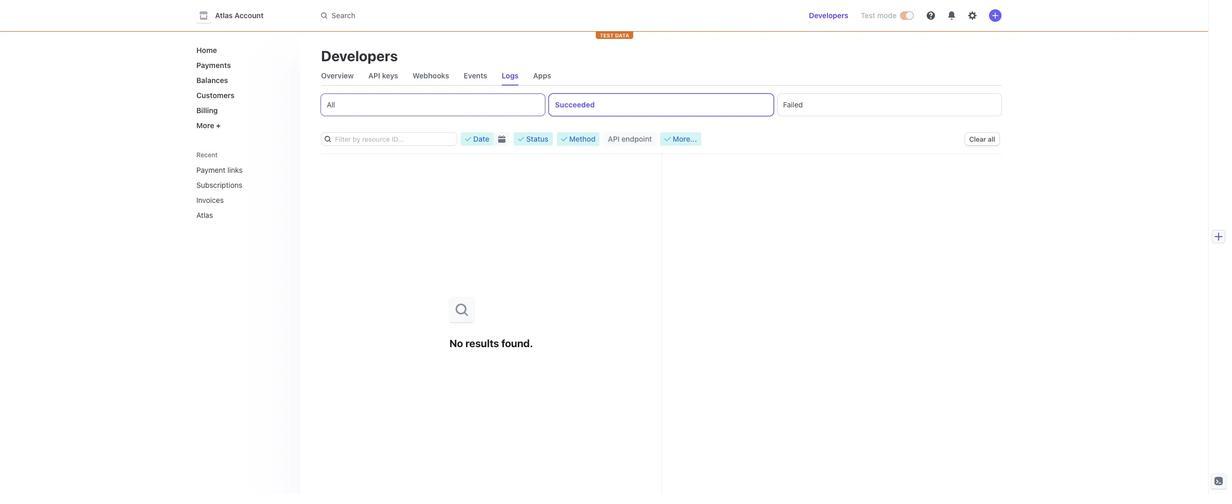 Task type: locate. For each thing, give the bounding box(es) containing it.
atlas down invoices
[[196, 211, 213, 220]]

api left endpoint
[[608, 135, 620, 143]]

developers left test
[[809, 11, 849, 20]]

help image
[[927, 11, 935, 20]]

atlas inside the recent element
[[196, 211, 213, 220]]

subscriptions
[[196, 181, 242, 190]]

atlas inside button
[[215, 11, 233, 20]]

found.
[[502, 338, 533, 350]]

atlas account
[[215, 11, 264, 20]]

tab list
[[317, 67, 1002, 86]]

atlas account button
[[196, 8, 274, 23]]

no
[[450, 338, 463, 350]]

0 vertical spatial api
[[368, 71, 380, 80]]

test mode
[[861, 11, 897, 20]]

1 horizontal spatial atlas
[[215, 11, 233, 20]]

settings image
[[969, 11, 977, 20]]

more... button
[[661, 133, 701, 146]]

1 vertical spatial atlas
[[196, 211, 213, 220]]

links
[[228, 166, 243, 175]]

0 vertical spatial developers
[[809, 11, 849, 20]]

subscriptions link
[[192, 177, 277, 194]]

payment
[[196, 166, 226, 175]]

more +
[[196, 121, 221, 130]]

data
[[615, 32, 629, 38]]

api left keys at left
[[368, 71, 380, 80]]

api endpoint
[[608, 135, 652, 143]]

api inside tab list
[[368, 71, 380, 80]]

webhooks link
[[409, 69, 453, 83]]

developers link
[[805, 7, 853, 24]]

atlas link
[[192, 207, 277, 224]]

date
[[473, 135, 490, 143]]

developers
[[809, 11, 849, 20], [321, 47, 398, 64]]

test
[[600, 32, 614, 38]]

no results found.
[[450, 338, 533, 350]]

1 vertical spatial api
[[608, 135, 620, 143]]

billing link
[[192, 102, 292, 119]]

clear all button
[[965, 133, 1000, 146]]

0 horizontal spatial atlas
[[196, 211, 213, 220]]

all
[[988, 135, 996, 143]]

api keys
[[368, 71, 398, 80]]

developers up overview
[[321, 47, 398, 64]]

atlas
[[215, 11, 233, 20], [196, 211, 213, 220]]

invoices link
[[192, 192, 277, 209]]

payment links
[[196, 166, 243, 175]]

api
[[368, 71, 380, 80], [608, 135, 620, 143]]

atlas left "account"
[[215, 11, 233, 20]]

customers link
[[192, 87, 292, 104]]

1 horizontal spatial api
[[608, 135, 620, 143]]

more
[[196, 121, 214, 130]]

home link
[[192, 42, 292, 59]]

date button
[[461, 133, 494, 146]]

0 horizontal spatial api
[[368, 71, 380, 80]]

balances
[[196, 76, 228, 85]]

mode
[[878, 11, 897, 20]]

failed button
[[778, 94, 1002, 116]]

succeeded
[[555, 100, 595, 109]]

atlas for atlas
[[196, 211, 213, 220]]

payment links link
[[192, 162, 277, 179]]

Search text field
[[315, 6, 608, 25]]

status
[[526, 135, 549, 143]]

home
[[196, 46, 217, 55]]

0 vertical spatial atlas
[[215, 11, 233, 20]]

apps link
[[529, 69, 556, 83]]

0 horizontal spatial developers
[[321, 47, 398, 64]]

status button
[[514, 133, 553, 146]]

api inside 'button'
[[608, 135, 620, 143]]

+
[[216, 121, 221, 130]]



Task type: describe. For each thing, give the bounding box(es) containing it.
1 vertical spatial developers
[[321, 47, 398, 64]]

payments link
[[192, 57, 292, 74]]

succeeded button
[[549, 94, 774, 116]]

tab list containing overview
[[317, 67, 1002, 86]]

billing
[[196, 106, 218, 115]]

logs
[[502, 71, 519, 80]]

more...
[[673, 135, 697, 143]]

events link
[[460, 69, 492, 83]]

invoices
[[196, 196, 224, 205]]

1 horizontal spatial developers
[[809, 11, 849, 20]]

test data
[[600, 32, 629, 38]]

apps
[[533, 71, 551, 80]]

clear
[[970, 135, 987, 143]]

recent navigation links element
[[186, 147, 300, 224]]

test
[[861, 11, 876, 20]]

search
[[332, 11, 356, 20]]

recent
[[196, 151, 218, 159]]

method button
[[557, 133, 600, 146]]

overview
[[321, 71, 354, 80]]

Resource ID search field
[[331, 133, 457, 146]]

method
[[569, 135, 596, 143]]

recent element
[[186, 162, 300, 224]]

api endpoint button
[[604, 133, 656, 146]]

all
[[327, 100, 335, 109]]

keys
[[382, 71, 398, 80]]

api for api endpoint
[[608, 135, 620, 143]]

status tab list
[[321, 94, 1002, 116]]

Search search field
[[315, 6, 608, 25]]

clear all
[[970, 135, 996, 143]]

events
[[464, 71, 487, 80]]

endpoint
[[622, 135, 652, 143]]

failed
[[783, 100, 803, 109]]

core navigation links element
[[192, 42, 292, 134]]

webhooks
[[413, 71, 449, 80]]

account
[[235, 11, 264, 20]]

logs link
[[498, 69, 523, 83]]

atlas for atlas account
[[215, 11, 233, 20]]

overview link
[[317, 69, 358, 83]]

results
[[466, 338, 499, 350]]

api for api keys
[[368, 71, 380, 80]]

api keys link
[[364, 69, 402, 83]]

all button
[[321, 94, 545, 116]]

customers
[[196, 91, 235, 100]]

balances link
[[192, 72, 292, 89]]

payments
[[196, 61, 231, 70]]



Task type: vqa. For each thing, say whether or not it's contained in the screenshot.
Pinned element
no



